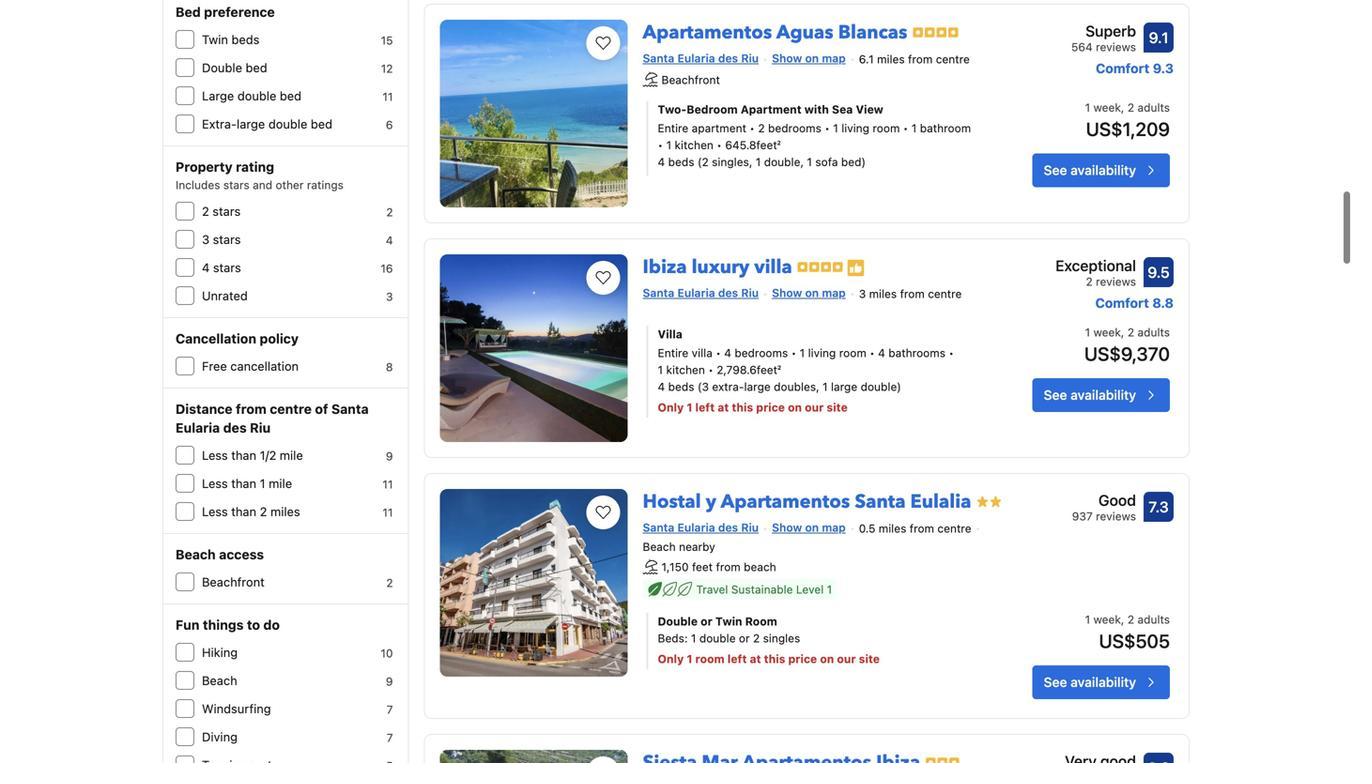 Task type: describe. For each thing, give the bounding box(es) containing it.
us$505
[[1099, 630, 1170, 652]]

0 horizontal spatial twin
[[202, 32, 228, 46]]

(3
[[698, 380, 709, 393]]

beach access
[[176, 547, 264, 563]]

entire inside villa entire villa • 4 bedrooms • 1 living room • 4 bathrooms • 1 kitchen • 2,798.6feet² 4 beds (3 extra-large doubles, 1 large double) only 1 left at this price on our site
[[658, 346, 689, 359]]

rating
[[236, 159, 274, 175]]

• down with
[[825, 122, 830, 135]]

2 map from the top
[[822, 286, 846, 299]]

beach for beach access
[[176, 547, 216, 563]]

(2
[[698, 155, 709, 169]]

see for hostal y apartamentos santa eulalia
[[1044, 675, 1067, 690]]

4 down 3 stars
[[202, 261, 210, 275]]

beds inside villa entire villa • 4 bedrooms • 1 living room • 4 bathrooms • 1 kitchen • 2,798.6feet² 4 beds (3 extra-large doubles, 1 large double) only 1 left at this price on our site
[[668, 380, 694, 393]]

0 vertical spatial bed
[[246, 61, 267, 75]]

doubles,
[[774, 380, 820, 393]]

availability for apartamentos aguas blancas
[[1071, 163, 1136, 178]]

1 vertical spatial apartamentos
[[721, 489, 850, 515]]

less than 1/2 mile
[[202, 448, 303, 462]]

2 down includes
[[202, 204, 209, 218]]

windsurfing
[[202, 702, 271, 716]]

beach
[[744, 561, 776, 574]]

1 inside 1 week , 2 adults us$1,209
[[1085, 101, 1090, 114]]

1 horizontal spatial 3
[[386, 290, 393, 303]]

1 vertical spatial double
[[268, 117, 307, 131]]

1 vertical spatial bed
[[280, 89, 302, 103]]

hostal
[[643, 489, 701, 515]]

double)
[[861, 380, 901, 393]]

site inside the "double or twin room beds: 1 double or 2 singles only 1 room left at this price on our site"
[[859, 653, 880, 666]]

6
[[386, 118, 393, 131]]

y
[[706, 489, 716, 515]]

des for 3 miles from centre
[[718, 286, 738, 299]]

singles,
[[712, 155, 753, 169]]

santa for 0.5 miles from centre
[[643, 521, 675, 534]]

1 inside "1 week , 2 adults us$505"
[[1085, 613, 1090, 626]]

3 for 3 miles from centre
[[859, 287, 866, 301]]

0 vertical spatial beds
[[232, 32, 260, 46]]

centre inside distance from centre of santa eularia des riu
[[270, 401, 312, 417]]

4 left "(3"
[[658, 380, 665, 393]]

1,150 feet from beach
[[662, 561, 776, 574]]

living inside villa entire villa • 4 bedrooms • 1 living room • 4 bathrooms • 1 kitchen • 2,798.6feet² 4 beds (3 extra-large doubles, 1 large double) only 1 left at this price on our site
[[808, 346, 836, 359]]

stars for 2 stars
[[213, 204, 241, 218]]

bathrooms
[[889, 346, 946, 359]]

less for less than 2 miles
[[202, 505, 228, 519]]

on for 3 miles from centre
[[805, 286, 819, 299]]

on for 6.1 miles from centre
[[805, 51, 819, 65]]

of
[[315, 401, 328, 417]]

see availability link for apartamentos aguas blancas
[[1033, 154, 1170, 187]]

travel sustainable level 1
[[696, 583, 832, 596]]

feet
[[692, 561, 713, 574]]

superb element
[[1071, 19, 1136, 42]]

des inside distance from centre of santa eularia des riu
[[223, 420, 247, 436]]

2 11 from the top
[[383, 478, 393, 491]]

• down villa link
[[791, 346, 797, 359]]

miles for 3 miles from centre
[[869, 287, 897, 301]]

only inside villa entire villa • 4 bedrooms • 1 living room • 4 bathrooms • 1 kitchen • 2,798.6feet² 4 beds (3 extra-large doubles, 1 large double) only 1 left at this price on our site
[[658, 401, 684, 414]]

hostal y apartamentos santa eulalia image
[[440, 489, 628, 677]]

to
[[247, 617, 260, 633]]

santa up 0.5
[[855, 489, 906, 515]]

includes
[[176, 178, 220, 192]]

hiking
[[202, 646, 238, 660]]

centre for 0.5 miles from centre beach nearby
[[938, 522, 972, 535]]

room inside the "double or twin room beds: 1 double or 2 singles only 1 room left at this price on our site"
[[695, 653, 725, 666]]

villa for luxury
[[754, 254, 792, 280]]

week for apartamentos aguas blancas
[[1094, 101, 1121, 114]]

apartment
[[692, 122, 747, 135]]

6.1
[[859, 53, 874, 66]]

kitchen inside two-bedroom apartment with sea view entire apartment • 2 bedrooms • 1 living room • 1 bathroom • 1 kitchen • 645.8feet² 4 beds (2 singles, 1 double, 1 sofa bed)
[[675, 139, 714, 152]]

less than 1 mile
[[202, 477, 292, 491]]

• left bathroom
[[903, 122, 908, 135]]

1,150
[[662, 561, 689, 574]]

at inside villa entire villa • 4 bedrooms • 1 living room • 4 bathrooms • 1 kitchen • 2,798.6feet² 4 beds (3 extra-large doubles, 1 large double) only 1 left at this price on our site
[[718, 401, 729, 414]]

availability for hostal y apartamentos santa eulalia
[[1071, 675, 1136, 690]]

sofa
[[815, 155, 838, 169]]

beds:
[[658, 632, 688, 645]]

ibiza luxury villa
[[643, 254, 792, 280]]

1 week , 2 adults us$505
[[1085, 613, 1170, 652]]

9 for less than 1/2 mile
[[386, 450, 393, 463]]

11 for distance from centre of santa eularia des riu
[[383, 506, 393, 519]]

2 horizontal spatial large
[[831, 380, 858, 393]]

apartamentos aguas blancas link
[[643, 12, 908, 45]]

bed)
[[841, 155, 866, 169]]

blancas
[[838, 19, 908, 45]]

• up 2,798.6feet²
[[716, 346, 721, 359]]

twin beds
[[202, 32, 260, 46]]

10
[[381, 647, 393, 660]]

scored 9.5 element
[[1144, 257, 1174, 287]]

nearby
[[679, 540, 715, 554]]

site inside villa entire villa • 4 bedrooms • 1 living room • 4 bathrooms • 1 kitchen • 2,798.6feet² 4 beds (3 extra-large doubles, 1 large double) only 1 left at this price on our site
[[827, 401, 848, 414]]

scored 8.2 element
[[1144, 753, 1174, 763]]

other
[[276, 178, 304, 192]]

see availability link for hostal y apartamentos santa eulalia
[[1033, 666, 1170, 700]]

show on map for apartamentos
[[772, 521, 846, 534]]

8
[[386, 361, 393, 374]]

riu for 0.5 miles from centre
[[741, 521, 759, 534]]

eulalia
[[910, 489, 971, 515]]

from for 1,150 feet from beach
[[716, 561, 741, 574]]

8.8
[[1153, 295, 1174, 311]]

two-bedroom apartment with sea view link
[[658, 101, 975, 118]]

3 stars
[[202, 232, 241, 247]]

week for hostal y apartamentos santa eulalia
[[1094, 613, 1121, 626]]

see availability for apartamentos aguas blancas
[[1044, 163, 1136, 178]]

2 inside "1 week , 2 adults us$505"
[[1128, 613, 1134, 626]]

1 horizontal spatial large
[[744, 380, 771, 393]]

mile for less than 1 mile
[[269, 477, 292, 491]]

price inside villa entire villa • 4 bedrooms • 1 living room • 4 bathrooms • 1 kitchen • 2,798.6feet² 4 beds (3 extra-large doubles, 1 large double) only 1 left at this price on our site
[[756, 401, 785, 414]]

superb
[[1086, 22, 1136, 40]]

• up 645.8feet²
[[750, 122, 755, 135]]

extra-
[[202, 117, 237, 131]]

9.5
[[1148, 263, 1170, 281]]

0 vertical spatial apartamentos
[[643, 19, 772, 45]]

double or twin room beds: 1 double or 2 singles only 1 room left at this price on our site
[[658, 615, 880, 666]]

• right bathrooms
[[949, 346, 954, 359]]

adults for ibiza luxury villa
[[1138, 326, 1170, 339]]

luxury
[[692, 254, 750, 280]]

11 for bed preference
[[383, 90, 393, 103]]

stars for 4 stars
[[213, 261, 241, 275]]

extra-large double bed
[[202, 117, 333, 131]]

on inside the "double or twin room beds: 1 double or 2 singles only 1 room left at this price on our site"
[[820, 653, 834, 666]]

than for 1
[[231, 477, 256, 491]]

3 miles from centre
[[859, 287, 962, 301]]

9.1
[[1149, 28, 1169, 46]]

• up "(3"
[[708, 363, 714, 376]]

ibiza
[[643, 254, 687, 280]]

less for less than 1 mile
[[202, 477, 228, 491]]

large
[[202, 89, 234, 103]]

cancellation
[[230, 359, 299, 373]]

than for 1/2
[[231, 448, 256, 462]]

kitchen inside villa entire villa • 4 bedrooms • 1 living room • 4 bathrooms • 1 kitchen • 2,798.6feet² 4 beds (3 extra-large doubles, 1 large double) only 1 left at this price on our site
[[666, 363, 705, 376]]

0 vertical spatial beachfront
[[662, 73, 720, 86]]

apartamentos aguas blancas
[[643, 19, 908, 45]]

0.5 miles from centre beach nearby
[[643, 522, 972, 554]]

things
[[203, 617, 244, 633]]

do
[[263, 617, 280, 633]]

living inside two-bedroom apartment with sea view entire apartment • 2 bedrooms • 1 living room • 1 bathroom • 1 kitchen • 645.8feet² 4 beds (2 singles, 1 double, 1 sofa bed)
[[842, 122, 870, 135]]

hostal y apartamentos santa eulalia link
[[643, 482, 971, 515]]

only inside the "double or twin room beds: 1 double or 2 singles only 1 room left at this price on our site"
[[658, 653, 684, 666]]

superb 564 reviews
[[1071, 22, 1136, 53]]

riu for 6.1 miles from centre
[[741, 51, 759, 65]]

des for 6.1 miles from centre
[[718, 51, 738, 65]]

stars inside property rating includes stars and other ratings
[[223, 178, 250, 192]]

two-
[[658, 103, 687, 116]]

2 up 16
[[386, 206, 393, 219]]

see for ibiza luxury villa
[[1044, 387, 1067, 403]]

4 up 2,798.6feet²
[[724, 346, 732, 359]]

comfort for ibiza luxury villa
[[1096, 295, 1149, 311]]

2 stars
[[202, 204, 241, 218]]

room
[[745, 615, 777, 628]]

scored 7.3 element
[[1144, 492, 1174, 522]]

week for ibiza luxury villa
[[1094, 326, 1121, 339]]

double bed
[[202, 61, 267, 75]]

riu for 3 miles from centre
[[741, 286, 759, 299]]

0 vertical spatial double
[[237, 89, 276, 103]]

fun things to do
[[176, 617, 280, 633]]

• down apartment
[[717, 139, 722, 152]]

left inside the "double or twin room beds: 1 double or 2 singles only 1 room left at this price on our site"
[[728, 653, 747, 666]]

2,798.6feet²
[[717, 363, 781, 376]]

6.1 miles from centre
[[859, 53, 970, 66]]

, for apartamentos aguas blancas
[[1121, 101, 1125, 114]]

• up the double)
[[870, 346, 875, 359]]

access
[[219, 547, 264, 563]]



Task type: locate. For each thing, give the bounding box(es) containing it.
reviews down the exceptional on the top of the page
[[1096, 275, 1136, 288]]

stars down rating
[[223, 178, 250, 192]]

0 vertical spatial comfort
[[1096, 60, 1150, 76]]

bedroom
[[687, 103, 738, 116]]

stars up 4 stars
[[213, 232, 241, 247]]

2 see availability link from the top
[[1033, 378, 1170, 412]]

, up us$1,209
[[1121, 101, 1125, 114]]

bathroom
[[920, 122, 971, 135]]

eularia up bedroom at the right top
[[678, 51, 715, 65]]

1 horizontal spatial site
[[859, 653, 880, 666]]

good element
[[1072, 489, 1136, 512]]

reviews down superb
[[1096, 40, 1136, 53]]

0 horizontal spatial double
[[202, 61, 242, 75]]

from inside distance from centre of santa eularia des riu
[[236, 401, 267, 417]]

3 availability from the top
[[1071, 675, 1136, 690]]

1 vertical spatial or
[[739, 632, 750, 645]]

at
[[718, 401, 729, 414], [750, 653, 761, 666]]

0 horizontal spatial beachfront
[[202, 575, 265, 589]]

0 vertical spatial kitchen
[[675, 139, 714, 152]]

2 santa eularia des riu from the top
[[643, 286, 759, 299]]

property rating includes stars and other ratings
[[176, 159, 344, 192]]

show down apartamentos aguas blancas
[[772, 51, 802, 65]]

from down the eulalia
[[910, 522, 934, 535]]

santa for 6.1 miles from centre
[[643, 51, 675, 65]]

0 vertical spatial than
[[231, 448, 256, 462]]

des up 1,150 feet from beach
[[718, 521, 738, 534]]

less
[[202, 448, 228, 462], [202, 477, 228, 491], [202, 505, 228, 519]]

from inside 0.5 miles from centre beach nearby
[[910, 522, 934, 535]]

miles
[[877, 53, 905, 66], [869, 287, 897, 301], [270, 505, 300, 519], [879, 522, 907, 535]]

1 vertical spatial at
[[750, 653, 761, 666]]

beach inside 0.5 miles from centre beach nearby
[[643, 540, 676, 554]]

aguas
[[777, 19, 834, 45]]

0.5
[[859, 522, 876, 535]]

1 inside 1 week , 2 adults us$9,370
[[1085, 326, 1090, 339]]

eularia for 3 miles from centre
[[678, 286, 715, 299]]

less down less than 1 mile
[[202, 505, 228, 519]]

with
[[805, 103, 829, 116]]

unrated
[[202, 289, 248, 303]]

beds inside two-bedroom apartment with sea view entire apartment • 2 bedrooms • 1 living room • 1 bathroom • 1 kitchen • 645.8feet² 4 beds (2 singles, 1 double, 1 sofa bed)
[[668, 155, 694, 169]]

1 see from the top
[[1044, 163, 1067, 178]]

see availability
[[1044, 163, 1136, 178], [1044, 387, 1136, 403], [1044, 675, 1136, 690]]

santa eularia des riu down ibiza luxury villa
[[643, 286, 759, 299]]

beach left access at the bottom left
[[176, 547, 216, 563]]

see availability link
[[1033, 154, 1170, 187], [1033, 378, 1170, 412], [1033, 666, 1170, 700]]

double up large
[[202, 61, 242, 75]]

2 vertical spatial double
[[699, 632, 736, 645]]

2 only from the top
[[658, 653, 684, 666]]

, inside 1 week , 2 adults us$1,209
[[1121, 101, 1125, 114]]

, for hostal y apartamentos santa eulalia
[[1121, 613, 1125, 626]]

0 vertical spatial see availability link
[[1033, 154, 1170, 187]]

1 vertical spatial double
[[658, 615, 698, 628]]

than up less than 2 miles
[[231, 477, 256, 491]]

3 week from the top
[[1094, 613, 1121, 626]]

2 up '10'
[[386, 577, 393, 590]]

at down room
[[750, 653, 761, 666]]

adults
[[1138, 101, 1170, 114], [1138, 326, 1170, 339], [1138, 613, 1170, 626]]

villa for entire
[[692, 346, 713, 359]]

beds down preference
[[232, 32, 260, 46]]

937
[[1072, 510, 1093, 523]]

1 vertical spatial show
[[772, 286, 802, 299]]

2 vertical spatial week
[[1094, 613, 1121, 626]]

see availability for ibiza luxury villa
[[1044, 387, 1136, 403]]

santa eularia des riu
[[643, 51, 759, 65], [643, 286, 759, 299], [643, 521, 759, 534]]

from
[[908, 53, 933, 66], [900, 287, 925, 301], [236, 401, 267, 417], [910, 522, 934, 535], [716, 561, 741, 574]]

availability
[[1071, 163, 1136, 178], [1071, 387, 1136, 403], [1071, 675, 1136, 690]]

, inside 1 week , 2 adults us$9,370
[[1121, 326, 1125, 339]]

adults for hostal y apartamentos santa eulalia
[[1138, 613, 1170, 626]]

mile
[[280, 448, 303, 462], [269, 477, 292, 491]]

2 availability from the top
[[1071, 387, 1136, 403]]

3 11 from the top
[[383, 506, 393, 519]]

0 vertical spatial availability
[[1071, 163, 1136, 178]]

double
[[237, 89, 276, 103], [268, 117, 307, 131], [699, 632, 736, 645]]

availability for ibiza luxury villa
[[1071, 387, 1136, 403]]

, up the us$9,370
[[1121, 326, 1125, 339]]

2 see availability from the top
[[1044, 387, 1136, 403]]

bed up ratings
[[311, 117, 333, 131]]

2 vertical spatial see availability
[[1044, 675, 1136, 690]]

2 vertical spatial less
[[202, 505, 228, 519]]

1 vertical spatial room
[[839, 346, 867, 359]]

0 vertical spatial show on map
[[772, 51, 846, 65]]

,
[[1121, 101, 1125, 114], [1121, 326, 1125, 339], [1121, 613, 1125, 626]]

9 for beach
[[386, 675, 393, 688]]

1 vertical spatial beds
[[668, 155, 694, 169]]

2 inside two-bedroom apartment with sea view entire apartment • 2 bedrooms • 1 living room • 1 bathroom • 1 kitchen • 645.8feet² 4 beds (2 singles, 1 double, 1 sofa bed)
[[758, 122, 765, 135]]

level
[[796, 583, 824, 596]]

adults down the 8.8
[[1138, 326, 1170, 339]]

villa
[[754, 254, 792, 280], [692, 346, 713, 359]]

ibiza luxury villa link
[[643, 247, 792, 280]]

miles down less than 1 mile
[[270, 505, 300, 519]]

0 horizontal spatial or
[[701, 615, 713, 628]]

policy
[[260, 331, 299, 347]]

1 adults from the top
[[1138, 101, 1170, 114]]

0 vertical spatial at
[[718, 401, 729, 414]]

2 vertical spatial room
[[695, 653, 725, 666]]

2 down less than 1 mile
[[260, 505, 267, 519]]

9.3
[[1153, 60, 1174, 76]]

left inside villa entire villa • 4 bedrooms • 1 living room • 4 bathrooms • 1 kitchen • 2,798.6feet² 4 beds (3 extra-large doubles, 1 large double) only 1 left at this price on our site
[[695, 401, 715, 414]]

1 vertical spatial left
[[728, 653, 747, 666]]

3 show on map from the top
[[772, 521, 846, 534]]

show up villa link
[[772, 286, 802, 299]]

centre for 6.1 miles from centre
[[936, 53, 970, 66]]

beds left (2
[[668, 155, 694, 169]]

riu
[[741, 51, 759, 65], [741, 286, 759, 299], [250, 420, 271, 436], [741, 521, 759, 534]]

week inside "1 week , 2 adults us$505"
[[1094, 613, 1121, 626]]

see availability link down the us$9,370
[[1033, 378, 1170, 412]]

stars up 3 stars
[[213, 204, 241, 218]]

15
[[381, 34, 393, 47]]

bedrooms inside two-bedroom apartment with sea view entire apartment • 2 bedrooms • 1 living room • 1 bathroom • 1 kitchen • 645.8feet² 4 beds (2 singles, 1 double, 1 sofa bed)
[[768, 122, 822, 135]]

1 vertical spatial this
[[764, 653, 785, 666]]

distance
[[176, 401, 233, 417]]

1 vertical spatial living
[[808, 346, 836, 359]]

adults inside 1 week , 2 adults us$9,370
[[1138, 326, 1170, 339]]

3 than from the top
[[231, 505, 256, 519]]

1 horizontal spatial our
[[837, 653, 856, 666]]

double inside the "double or twin room beds: 1 double or 2 singles only 1 room left at this price on our site"
[[658, 615, 698, 628]]

0 vertical spatial mile
[[280, 448, 303, 462]]

beach up 1,150
[[643, 540, 676, 554]]

comfort 9.3
[[1096, 60, 1174, 76]]

1 show from the top
[[772, 51, 802, 65]]

us$9,370
[[1085, 343, 1170, 365]]

7 for diving
[[387, 732, 393, 745]]

from right feet
[[716, 561, 741, 574]]

2 horizontal spatial bed
[[311, 117, 333, 131]]

0 vertical spatial twin
[[202, 32, 228, 46]]

good
[[1099, 491, 1136, 509]]

2 vertical spatial santa eularia des riu
[[643, 521, 759, 534]]

0 vertical spatial week
[[1094, 101, 1121, 114]]

mile for less than 1/2 mile
[[280, 448, 303, 462]]

0 vertical spatial map
[[822, 51, 846, 65]]

1 santa eularia des riu from the top
[[643, 51, 759, 65]]

see availability down 'us$505'
[[1044, 675, 1136, 690]]

12
[[381, 62, 393, 75]]

kitchen up (2
[[675, 139, 714, 152]]

2 up 'us$505'
[[1128, 613, 1134, 626]]

7.3
[[1149, 498, 1169, 516]]

2 vertical spatial than
[[231, 505, 256, 519]]

show on map for blancas
[[772, 51, 846, 65]]

0 vertical spatial double
[[202, 61, 242, 75]]

room inside villa entire villa • 4 bedrooms • 1 living room • 4 bathrooms • 1 kitchen • 2,798.6feet² 4 beds (3 extra-large doubles, 1 large double) only 1 left at this price on our site
[[839, 346, 867, 359]]

2 week from the top
[[1094, 326, 1121, 339]]

show
[[772, 51, 802, 65], [772, 286, 802, 299], [772, 521, 802, 534]]

bedrooms down two-bedroom apartment with sea view link
[[768, 122, 822, 135]]

this property is part of our preferred partner programme. it is committed to providing commendable service and good value. it will pay us a higher commission if you make a booking. image
[[847, 259, 866, 277]]

2 vertical spatial reviews
[[1096, 510, 1136, 523]]

1 see availability from the top
[[1044, 163, 1136, 178]]

0 vertical spatial reviews
[[1096, 40, 1136, 53]]

1 horizontal spatial bed
[[280, 89, 302, 103]]

property
[[176, 159, 233, 175]]

0 vertical spatial see
[[1044, 163, 1067, 178]]

7 for windsurfing
[[387, 703, 393, 717]]

adults for apartamentos aguas blancas
[[1138, 101, 1170, 114]]

bed up large double bed at the left of the page
[[246, 61, 267, 75]]

2
[[1128, 101, 1134, 114], [758, 122, 765, 135], [202, 204, 209, 218], [386, 206, 393, 219], [1086, 275, 1093, 288], [1128, 326, 1134, 339], [260, 505, 267, 519], [386, 577, 393, 590], [1128, 613, 1134, 626], [753, 632, 760, 645]]

or
[[701, 615, 713, 628], [739, 632, 750, 645]]

2 inside the "double or twin room beds: 1 double or 2 singles only 1 room left at this price on our site"
[[753, 632, 760, 645]]

4
[[658, 155, 665, 169], [386, 234, 393, 247], [202, 261, 210, 275], [724, 346, 732, 359], [878, 346, 885, 359], [658, 380, 665, 393]]

2 vertical spatial show
[[772, 521, 802, 534]]

large left the double)
[[831, 380, 858, 393]]

beach for beach
[[202, 674, 237, 688]]

adults inside "1 week , 2 adults us$505"
[[1138, 613, 1170, 626]]

bedrooms inside villa entire villa • 4 bedrooms • 1 living room • 4 bathrooms • 1 kitchen • 2,798.6feet² 4 beds (3 extra-large doubles, 1 large double) only 1 left at this price on our site
[[735, 346, 788, 359]]

0 vertical spatial santa eularia des riu
[[643, 51, 759, 65]]

eularia for 6.1 miles from centre
[[678, 51, 715, 65]]

4 up the double)
[[878, 346, 885, 359]]

room down view
[[873, 122, 900, 135]]

0 horizontal spatial villa
[[692, 346, 713, 359]]

2 inside 1 week , 2 adults us$1,209
[[1128, 101, 1134, 114]]

show down hostal y apartamentos santa eulalia
[[772, 521, 802, 534]]

, up 'us$505'
[[1121, 613, 1125, 626]]

1 horizontal spatial or
[[739, 632, 750, 645]]

large double bed
[[202, 89, 302, 103]]

or down room
[[739, 632, 750, 645]]

us$1,209
[[1086, 118, 1170, 140]]

1 horizontal spatial left
[[728, 653, 747, 666]]

1 horizontal spatial room
[[839, 346, 867, 359]]

1 vertical spatial beachfront
[[202, 575, 265, 589]]

beachfront down access at the bottom left
[[202, 575, 265, 589]]

room inside two-bedroom apartment with sea view entire apartment • 2 bedrooms • 1 living room • 1 bathroom • 1 kitchen • 645.8feet² 4 beds (2 singles, 1 double, 1 sofa bed)
[[873, 122, 900, 135]]

large
[[237, 117, 265, 131], [744, 380, 771, 393], [831, 380, 858, 393]]

0 horizontal spatial our
[[805, 401, 824, 414]]

1 vertical spatial 11
[[383, 478, 393, 491]]

2 vertical spatial 11
[[383, 506, 393, 519]]

, inside "1 week , 2 adults us$505"
[[1121, 613, 1125, 626]]

bedrooms up 2,798.6feet²
[[735, 346, 788, 359]]

2 vertical spatial see
[[1044, 675, 1067, 690]]

miles right 6.1
[[877, 53, 905, 66]]

3 less from the top
[[202, 505, 228, 519]]

0 horizontal spatial bed
[[246, 61, 267, 75]]

living
[[842, 122, 870, 135], [808, 346, 836, 359]]

bed
[[176, 4, 201, 20]]

1
[[1085, 101, 1090, 114], [833, 122, 838, 135], [912, 122, 917, 135], [666, 139, 672, 152], [756, 155, 761, 169], [807, 155, 812, 169], [1085, 326, 1090, 339], [800, 346, 805, 359], [658, 363, 663, 376], [823, 380, 828, 393], [687, 401, 693, 414], [260, 477, 265, 491], [827, 583, 832, 596], [1085, 613, 1090, 626], [691, 632, 696, 645], [687, 653, 693, 666]]

on for 0.5 miles from centre
[[805, 521, 819, 534]]

two-bedroom apartment with sea view entire apartment • 2 bedrooms • 1 living room • 1 bathroom • 1 kitchen • 645.8feet² 4 beds (2 singles, 1 double, 1 sofa bed)
[[658, 103, 971, 169]]

0 vertical spatial price
[[756, 401, 785, 414]]

1 see availability link from the top
[[1033, 154, 1170, 187]]

16
[[381, 262, 393, 275]]

show for y
[[772, 521, 802, 534]]

see availability for hostal y apartamentos santa eulalia
[[1044, 675, 1136, 690]]

, for ibiza luxury villa
[[1121, 326, 1125, 339]]

2 vertical spatial ,
[[1121, 613, 1125, 626]]

2 than from the top
[[231, 477, 256, 491]]

564
[[1071, 40, 1093, 53]]

beachfront up the two-
[[662, 73, 720, 86]]

1 vertical spatial show on map
[[772, 286, 846, 299]]

left down "(3"
[[695, 401, 715, 414]]

2 vertical spatial see availability link
[[1033, 666, 1170, 700]]

1 vertical spatial santa eularia des riu
[[643, 286, 759, 299]]

ibiza luxury villa image
[[440, 254, 628, 442]]

bed preference
[[176, 4, 275, 20]]

less for less than 1/2 mile
[[202, 448, 228, 462]]

double up beds:
[[658, 615, 698, 628]]

des for 0.5 miles from centre
[[718, 521, 738, 534]]

only down villa
[[658, 401, 684, 414]]

miles up bathrooms
[[869, 287, 897, 301]]

1 vertical spatial availability
[[1071, 387, 1136, 403]]

2 inside 1 week , 2 adults us$9,370
[[1128, 326, 1134, 339]]

santa eularia des riu for apartamentos
[[643, 51, 759, 65]]

view
[[856, 103, 884, 116]]

3 for 3 stars
[[202, 232, 209, 247]]

see availability link for ibiza luxury villa
[[1033, 378, 1170, 412]]

or down travel
[[701, 615, 713, 628]]

1 only from the top
[[658, 401, 684, 414]]

2 see from the top
[[1044, 387, 1067, 403]]

our inside villa entire villa • 4 bedrooms • 1 living room • 4 bathrooms • 1 kitchen • 2,798.6feet² 4 beds (3 extra-large doubles, 1 large double) only 1 left at this price on our site
[[805, 401, 824, 414]]

villa entire villa • 4 bedrooms • 1 living room • 4 bathrooms • 1 kitchen • 2,798.6feet² 4 beds (3 extra-large doubles, 1 large double) only 1 left at this price on our site
[[658, 328, 954, 414]]

3 see availability from the top
[[1044, 675, 1136, 690]]

eularia for 0.5 miles from centre
[[678, 521, 715, 534]]

adults up 'us$505'
[[1138, 613, 1170, 626]]

riu inside distance from centre of santa eularia des riu
[[250, 420, 271, 436]]

1 map from the top
[[822, 51, 846, 65]]

2 less from the top
[[202, 477, 228, 491]]

our inside the "double or twin room beds: 1 double or 2 singles only 1 room left at this price on our site"
[[837, 653, 856, 666]]

2 horizontal spatial 3
[[859, 287, 866, 301]]

reviews inside superb 564 reviews
[[1096, 40, 1136, 53]]

from for 3 miles from centre
[[900, 287, 925, 301]]

1 vertical spatial kitchen
[[666, 363, 705, 376]]

price inside the "double or twin room beds: 1 double or 2 singles only 1 room left at this price on our site"
[[788, 653, 817, 666]]

2 vertical spatial bed
[[311, 117, 333, 131]]

exceptional 2 reviews
[[1056, 257, 1136, 288]]

double inside the "double or twin room beds: 1 double or 2 singles only 1 room left at this price on our site"
[[699, 632, 736, 645]]

1 week , 2 adults us$1,209
[[1085, 101, 1170, 140]]

santa up the two-
[[643, 51, 675, 65]]

show on map
[[772, 51, 846, 65], [772, 286, 846, 299], [772, 521, 846, 534]]

0 vertical spatial bedrooms
[[768, 122, 822, 135]]

2 reviews from the top
[[1096, 275, 1136, 288]]

1 vertical spatial mile
[[269, 477, 292, 491]]

double
[[202, 61, 242, 75], [658, 615, 698, 628]]

centre for 3 miles from centre
[[928, 287, 962, 301]]

1 horizontal spatial price
[[788, 653, 817, 666]]

less up less than 1 mile
[[202, 448, 228, 462]]

0 horizontal spatial at
[[718, 401, 729, 414]]

very good element
[[1065, 750, 1136, 763]]

1 availability from the top
[[1071, 163, 1136, 178]]

apartamentos
[[643, 19, 772, 45], [721, 489, 850, 515]]

2 adults from the top
[[1138, 326, 1170, 339]]

0 vertical spatial or
[[701, 615, 713, 628]]

double for double or twin room beds: 1 double or 2 singles only 1 room left at this price on our site
[[658, 615, 698, 628]]

reviews for apartamentos aguas blancas
[[1096, 40, 1136, 53]]

this property is part of our preferred partner programme. it is committed to providing commendable service and good value. it will pay us a higher commission if you make a booking. image
[[847, 259, 866, 277]]

this
[[732, 401, 753, 414], [764, 653, 785, 666]]

3 see from the top
[[1044, 675, 1067, 690]]

entire down the two-
[[658, 122, 689, 135]]

price down singles
[[788, 653, 817, 666]]

see
[[1044, 163, 1067, 178], [1044, 387, 1067, 403], [1044, 675, 1067, 690]]

• down the two-
[[658, 139, 663, 152]]

see availability down us$1,209
[[1044, 163, 1136, 178]]

week up us$1,209
[[1094, 101, 1121, 114]]

santa for 3 miles from centre
[[643, 286, 675, 299]]

distance from centre of santa eularia des riu
[[176, 401, 369, 436]]

0 vertical spatial 11
[[383, 90, 393, 103]]

1 show on map from the top
[[772, 51, 846, 65]]

1 11 from the top
[[383, 90, 393, 103]]

3 see availability link from the top
[[1033, 666, 1170, 700]]

1 horizontal spatial villa
[[754, 254, 792, 280]]

centre up bathrooms
[[928, 287, 962, 301]]

diving
[[202, 730, 238, 744]]

cancellation policy
[[176, 331, 299, 347]]

des down luxury
[[718, 286, 738, 299]]

from for 6.1 miles from centre
[[908, 53, 933, 66]]

3
[[202, 232, 209, 247], [859, 287, 866, 301], [386, 290, 393, 303]]

than for 2
[[231, 505, 256, 519]]

this inside the "double or twin room beds: 1 double or 2 singles only 1 room left at this price on our site"
[[764, 653, 785, 666]]

scored 9.1 element
[[1144, 22, 1174, 52]]

0 vertical spatial ,
[[1121, 101, 1125, 114]]

double or twin room link
[[658, 613, 975, 630]]

villa link
[[658, 326, 975, 343]]

bed
[[246, 61, 267, 75], [280, 89, 302, 103], [311, 117, 333, 131]]

reviews inside good 937 reviews
[[1096, 510, 1136, 523]]

2 , from the top
[[1121, 326, 1125, 339]]

3 show from the top
[[772, 521, 802, 534]]

1 vertical spatial only
[[658, 653, 684, 666]]

1 7 from the top
[[387, 703, 393, 717]]

3 santa eularia des riu from the top
[[643, 521, 759, 534]]

bed up extra-large double bed
[[280, 89, 302, 103]]

santa eularia des riu for hostal
[[643, 521, 759, 534]]

2 7 from the top
[[387, 732, 393, 745]]

2 up 645.8feet²
[[758, 122, 765, 135]]

and
[[253, 178, 272, 192]]

beds left "(3"
[[668, 380, 694, 393]]

entire inside two-bedroom apartment with sea view entire apartment • 2 bedrooms • 1 living room • 1 bathroom • 1 kitchen • 645.8feet² 4 beds (2 singles, 1 double, 1 sofa bed)
[[658, 122, 689, 135]]

comfort for apartamentos aguas blancas
[[1096, 60, 1150, 76]]

11
[[383, 90, 393, 103], [383, 478, 393, 491], [383, 506, 393, 519]]

centre left of
[[270, 401, 312, 417]]

left down room
[[728, 653, 747, 666]]

3 map from the top
[[822, 521, 846, 534]]

living down villa link
[[808, 346, 836, 359]]

this down extra-
[[732, 401, 753, 414]]

1 vertical spatial map
[[822, 286, 846, 299]]

eularia down "distance"
[[176, 420, 220, 436]]

show for aguas
[[772, 51, 802, 65]]

1 vertical spatial reviews
[[1096, 275, 1136, 288]]

double for double bed
[[202, 61, 242, 75]]

double,
[[764, 155, 804, 169]]

1 vertical spatial see availability link
[[1033, 378, 1170, 412]]

stars for 3 stars
[[213, 232, 241, 247]]

centre up bathroom
[[936, 53, 970, 66]]

twin down bed preference
[[202, 32, 228, 46]]

miles right 0.5
[[879, 522, 907, 535]]

1 vertical spatial price
[[788, 653, 817, 666]]

cancellation
[[176, 331, 256, 347]]

0 vertical spatial this
[[732, 401, 753, 414]]

3 down 2 stars
[[202, 232, 209, 247]]

0 vertical spatial adults
[[1138, 101, 1170, 114]]

4 inside two-bedroom apartment with sea view entire apartment • 2 bedrooms • 1 living room • 1 bathroom • 1 kitchen • 645.8feet² 4 beds (2 singles, 1 double, 1 sofa bed)
[[658, 155, 665, 169]]

1 vertical spatial site
[[859, 653, 880, 666]]

4 left (2
[[658, 155, 665, 169]]

on
[[805, 51, 819, 65], [805, 286, 819, 299], [788, 401, 802, 414], [805, 521, 819, 534], [820, 653, 834, 666]]

1 reviews from the top
[[1096, 40, 1136, 53]]

availability down the us$9,370
[[1071, 387, 1136, 403]]

1 week from the top
[[1094, 101, 1121, 114]]

from down free cancellation
[[236, 401, 267, 417]]

1 , from the top
[[1121, 101, 1125, 114]]

miles for 0.5 miles from centre beach nearby
[[879, 522, 907, 535]]

1 less from the top
[[202, 448, 228, 462]]

entire down villa
[[658, 346, 689, 359]]

apartamentos aguas blancas image
[[440, 19, 628, 207]]

room down travel
[[695, 653, 725, 666]]

riu up less than 1/2 mile
[[250, 420, 271, 436]]

only down beds:
[[658, 653, 684, 666]]

0 vertical spatial less
[[202, 448, 228, 462]]

miles for 6.1 miles from centre
[[877, 53, 905, 66]]

price down "doubles,"
[[756, 401, 785, 414]]

0 vertical spatial living
[[842, 122, 870, 135]]

2 vertical spatial beds
[[668, 380, 694, 393]]

at down extra-
[[718, 401, 729, 414]]

see for apartamentos aguas blancas
[[1044, 163, 1067, 178]]

2 9 from the top
[[386, 675, 393, 688]]

week up the us$9,370
[[1094, 326, 1121, 339]]

from right 6.1
[[908, 53, 933, 66]]

twin inside the "double or twin room beds: 1 double or 2 singles only 1 room left at this price on our site"
[[715, 615, 742, 628]]

3 adults from the top
[[1138, 613, 1170, 626]]

from for 0.5 miles from centre beach nearby
[[910, 522, 934, 535]]

kitchen up "(3"
[[666, 363, 705, 376]]

0 horizontal spatial large
[[237, 117, 265, 131]]

0 vertical spatial room
[[873, 122, 900, 135]]

1 horizontal spatial beachfront
[[662, 73, 720, 86]]

apartamentos up bedroom at the right top
[[643, 19, 772, 45]]

3 reviews from the top
[[1096, 510, 1136, 523]]

2 show from the top
[[772, 286, 802, 299]]

on inside villa entire villa • 4 bedrooms • 1 living room • 4 bathrooms • 1 kitchen • 2,798.6feet² 4 beds (3 extra-large doubles, 1 large double) only 1 left at this price on our site
[[788, 401, 802, 414]]

4 up 16
[[386, 234, 393, 247]]

2 entire from the top
[[658, 346, 689, 359]]

map for apartamentos
[[822, 521, 846, 534]]

1 entire from the top
[[658, 122, 689, 135]]

0 horizontal spatial left
[[695, 401, 715, 414]]

centre
[[936, 53, 970, 66], [928, 287, 962, 301], [270, 401, 312, 417], [938, 522, 972, 535]]

villa inside villa entire villa • 4 bedrooms • 1 living room • 4 bathrooms • 1 kitchen • 2,798.6feet² 4 beds (3 extra-large doubles, 1 large double) only 1 left at this price on our site
[[692, 346, 713, 359]]

0 vertical spatial our
[[805, 401, 824, 414]]

0 vertical spatial only
[[658, 401, 684, 414]]

comfort down superb 564 reviews
[[1096, 60, 1150, 76]]

0 vertical spatial left
[[695, 401, 715, 414]]

exceptional
[[1056, 257, 1136, 274]]

1 9 from the top
[[386, 450, 393, 463]]

free
[[202, 359, 227, 373]]

1 vertical spatial 9
[[386, 675, 393, 688]]

1/2
[[260, 448, 276, 462]]

mile down 1/2
[[269, 477, 292, 491]]

1 vertical spatial entire
[[658, 346, 689, 359]]

map for blancas
[[822, 51, 846, 65]]

reviews for ibiza luxury villa
[[1096, 275, 1136, 288]]

than
[[231, 448, 256, 462], [231, 477, 256, 491], [231, 505, 256, 519]]

large down 2,798.6feet²
[[744, 380, 771, 393]]

eularia inside distance from centre of santa eularia des riu
[[176, 420, 220, 436]]

miles inside 0.5 miles from centre beach nearby
[[879, 522, 907, 535]]

see availability link down us$1,209
[[1033, 154, 1170, 187]]

2 show on map from the top
[[772, 286, 846, 299]]

2 vertical spatial availability
[[1071, 675, 1136, 690]]

sustainable
[[731, 583, 793, 596]]

week inside 1 week , 2 adults us$1,209
[[1094, 101, 1121, 114]]

at inside the "double or twin room beds: 1 double or 2 singles only 1 room left at this price on our site"
[[750, 653, 761, 666]]

villa right luxury
[[754, 254, 792, 280]]

comfort
[[1096, 60, 1150, 76], [1096, 295, 1149, 311]]

week inside 1 week , 2 adults us$9,370
[[1094, 326, 1121, 339]]

reviews inside exceptional 2 reviews
[[1096, 275, 1136, 288]]

3 , from the top
[[1121, 613, 1125, 626]]

on down double or twin room link
[[820, 653, 834, 666]]

exceptional element
[[1056, 254, 1136, 277]]

0 horizontal spatial this
[[732, 401, 753, 414]]

riu down luxury
[[741, 286, 759, 299]]

0 vertical spatial villa
[[754, 254, 792, 280]]

2 inside exceptional 2 reviews
[[1086, 275, 1093, 288]]

santa inside distance from centre of santa eularia des riu
[[331, 401, 369, 417]]

map left 0.5
[[822, 521, 846, 534]]

9
[[386, 450, 393, 463], [386, 675, 393, 688]]

eularia down ibiza luxury villa
[[678, 286, 715, 299]]

0 vertical spatial site
[[827, 401, 848, 414]]

2 down room
[[753, 632, 760, 645]]

this inside villa entire villa • 4 bedrooms • 1 living room • 4 bathrooms • 1 kitchen • 2,798.6feet² 4 beds (3 extra-large doubles, 1 large double) only 1 left at this price on our site
[[732, 401, 753, 414]]

2 vertical spatial show on map
[[772, 521, 846, 534]]

1 than from the top
[[231, 448, 256, 462]]

adults inside 1 week , 2 adults us$1,209
[[1138, 101, 1170, 114]]

centre inside 0.5 miles from centre beach nearby
[[938, 522, 972, 535]]

santa right of
[[331, 401, 369, 417]]



Task type: vqa. For each thing, say whether or not it's contained in the screenshot.
6.1
yes



